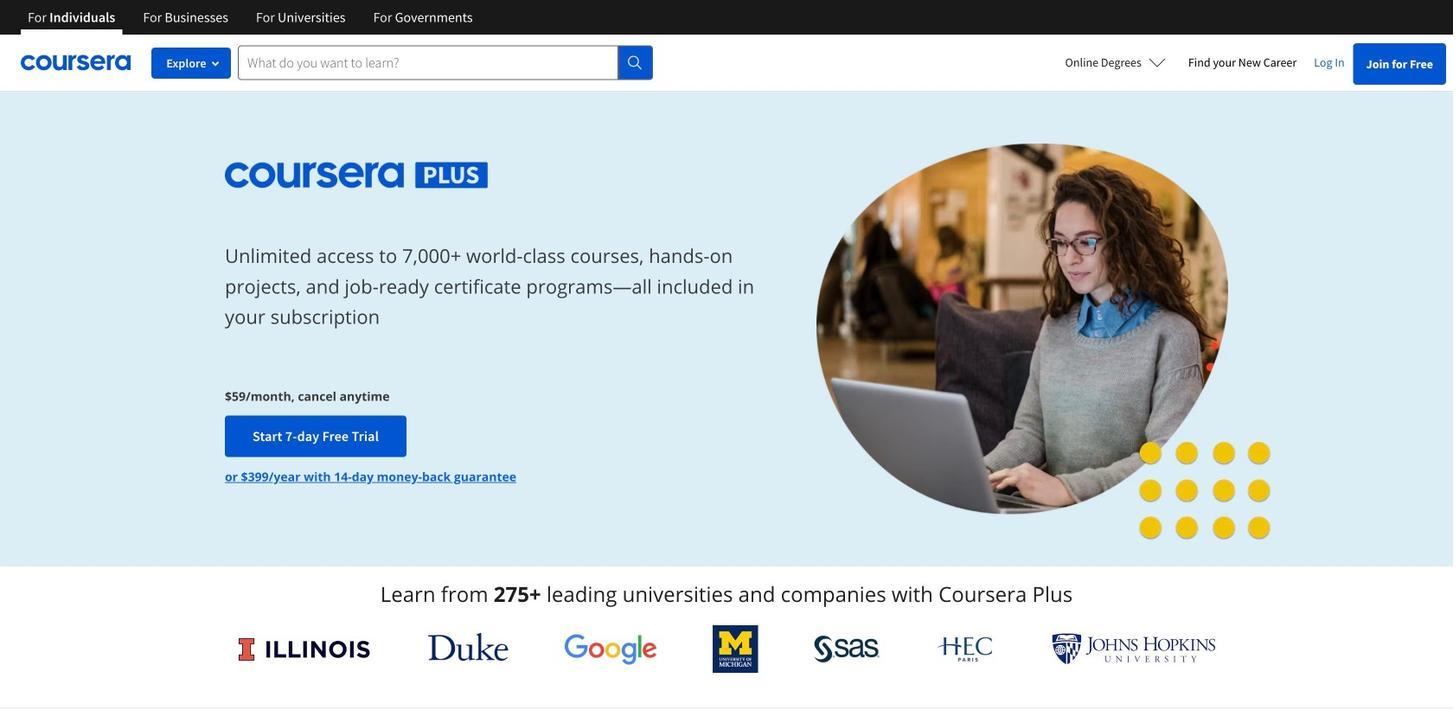 Task type: locate. For each thing, give the bounding box(es) containing it.
duke university image
[[428, 634, 509, 661]]

sas image
[[814, 636, 881, 663]]

coursera image
[[21, 49, 131, 76]]

coursera plus image
[[225, 162, 489, 188]]

What do you want to learn? text field
[[238, 45, 619, 80]]

hec paris image
[[936, 632, 997, 667]]

google image
[[564, 634, 658, 666]]

None search field
[[238, 45, 653, 80]]

university of michigan image
[[713, 626, 759, 673]]



Task type: vqa. For each thing, say whether or not it's contained in the screenshot.
the within the LEARN MORE "status"
no



Task type: describe. For each thing, give the bounding box(es) containing it.
university of illinois at urbana-champaign image
[[237, 636, 373, 663]]

banner navigation
[[14, 0, 487, 35]]

johns hopkins university image
[[1052, 634, 1217, 666]]



